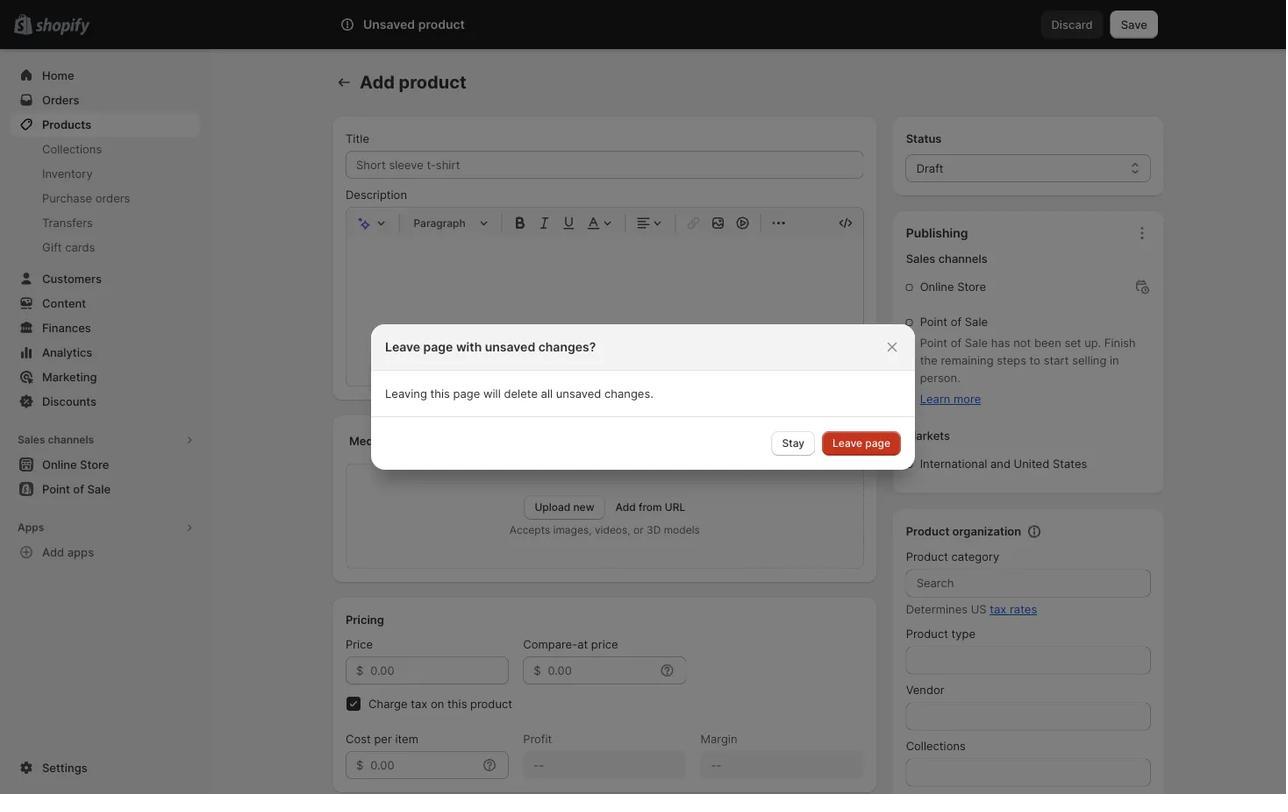 Task type: locate. For each thing, give the bounding box(es) containing it.
purchase
[[42, 191, 92, 205]]

1 vertical spatial point
[[920, 336, 948, 350]]

1 product from the top
[[906, 525, 950, 539]]

page left with
[[423, 340, 453, 355]]

unsaved right with
[[485, 340, 535, 355]]

3d
[[647, 524, 661, 537]]

been
[[1034, 336, 1061, 350]]

1 vertical spatial product
[[906, 551, 948, 564]]

products link
[[11, 112, 200, 137]]

0 vertical spatial sales channels
[[906, 252, 988, 266]]

1 vertical spatial channels
[[48, 434, 94, 447]]

product down search at the top
[[399, 72, 467, 93]]

1 of from the top
[[951, 315, 962, 329]]

profit
[[523, 733, 552, 746]]

products
[[42, 118, 91, 131]]

charge
[[369, 698, 408, 711]]

sale for point of sale has not been set up. finish the remaining steps to start selling in person. learn more
[[965, 336, 988, 350]]

category
[[952, 551, 1000, 564]]

0 horizontal spatial sales
[[18, 434, 45, 447]]

upload new button
[[524, 496, 605, 520]]

product organization
[[906, 525, 1021, 539]]

0 horizontal spatial leave
[[385, 340, 420, 355]]

1 vertical spatial of
[[951, 336, 962, 350]]

of down online store
[[951, 315, 962, 329]]

sales down the 'publishing'
[[906, 252, 936, 266]]

0 horizontal spatial channels
[[48, 434, 94, 447]]

sales channels down the 'publishing'
[[906, 252, 988, 266]]

the
[[920, 354, 938, 368]]

sale inside 'point of sale has not been set up. finish the remaining steps to start selling in person. learn more'
[[965, 336, 988, 350]]

add inside button
[[42, 546, 64, 559]]

2 of from the top
[[951, 336, 962, 350]]

accepts images, videos, or 3d models
[[510, 524, 700, 537]]

point for point of sale
[[920, 315, 948, 329]]

add apps
[[42, 546, 94, 559]]

organization
[[953, 525, 1021, 539]]

us
[[971, 603, 987, 617]]

save button
[[1111, 11, 1158, 39]]

channels down discounts
[[48, 434, 94, 447]]

0 vertical spatial tax
[[990, 603, 1007, 617]]

sales down discounts
[[18, 434, 45, 447]]

discounts
[[42, 395, 96, 408]]

person.
[[920, 372, 961, 385]]

0 vertical spatial of
[[951, 315, 962, 329]]

leave page with unsaved changes?
[[385, 340, 596, 355]]

upload
[[535, 501, 571, 514]]

apps
[[18, 522, 44, 534]]

0 vertical spatial leave
[[385, 340, 420, 355]]

sale for point of sale
[[965, 315, 988, 329]]

home
[[42, 68, 74, 82]]

0 horizontal spatial sales channels
[[18, 434, 94, 447]]

2 vertical spatial product
[[470, 698, 512, 711]]

unsaved right all
[[556, 387, 601, 401]]

product type
[[906, 628, 976, 641]]

0 vertical spatial page
[[423, 340, 453, 355]]

page inside leave page button
[[865, 437, 891, 450]]

product right unsaved
[[418, 17, 465, 32]]

0 vertical spatial unsaved
[[485, 340, 535, 355]]

markets
[[906, 429, 950, 443]]

page left markets
[[865, 437, 891, 450]]

0 horizontal spatial tax
[[411, 698, 428, 711]]

leave up leaving
[[385, 340, 420, 355]]

product for product type
[[906, 628, 948, 641]]

add down unsaved
[[360, 72, 395, 93]]

product right on
[[470, 698, 512, 711]]

upload new
[[535, 501, 594, 514]]

0 vertical spatial sale
[[965, 315, 988, 329]]

channels up store
[[939, 252, 988, 266]]

steps
[[997, 354, 1027, 368]]

tax left on
[[411, 698, 428, 711]]

1 horizontal spatial tax
[[990, 603, 1007, 617]]

product category
[[906, 551, 1000, 564]]

of up remaining
[[951, 336, 962, 350]]

all
[[541, 387, 553, 401]]

product
[[906, 525, 950, 539], [906, 551, 948, 564], [906, 628, 948, 641]]

leave inside button
[[833, 437, 863, 450]]

more
[[954, 393, 981, 406]]

0 vertical spatial product
[[906, 525, 950, 539]]

1 horizontal spatial unsaved
[[556, 387, 601, 401]]

save
[[1121, 18, 1148, 31]]

product
[[418, 17, 465, 32], [399, 72, 467, 93], [470, 698, 512, 711]]

item
[[395, 733, 419, 746]]

of for point of sale has not been set up. finish the remaining steps to start selling in person. learn more
[[951, 336, 962, 350]]

collections down vendor
[[906, 740, 966, 754]]

0 vertical spatial product
[[418, 17, 465, 32]]

product for product category
[[906, 551, 948, 564]]

add
[[360, 72, 395, 93], [42, 546, 64, 559]]

point inside 'point of sale has not been set up. finish the remaining steps to start selling in person. learn more'
[[920, 336, 948, 350]]

will
[[483, 387, 501, 401]]

sales
[[906, 252, 936, 266], [18, 434, 45, 447]]

united
[[1014, 458, 1050, 471]]

settings link
[[11, 756, 200, 781]]

discard
[[1052, 18, 1093, 31]]

sales channels down discounts
[[18, 434, 94, 447]]

0 vertical spatial channels
[[939, 252, 988, 266]]

models
[[664, 524, 700, 537]]

add product
[[360, 72, 467, 93]]

rates
[[1010, 603, 1037, 617]]

1 horizontal spatial leave
[[833, 437, 863, 450]]

1 vertical spatial page
[[453, 387, 480, 401]]

2 sale from the top
[[965, 336, 988, 350]]

page
[[423, 340, 453, 355], [453, 387, 480, 401], [865, 437, 891, 450]]

add left the apps
[[42, 546, 64, 559]]

1 horizontal spatial collections
[[906, 740, 966, 754]]

determines
[[906, 603, 968, 617]]

1 vertical spatial product
[[399, 72, 467, 93]]

2 point from the top
[[920, 336, 948, 350]]

product down 'product organization'
[[906, 551, 948, 564]]

orders
[[95, 191, 130, 205]]

compare-at price
[[523, 638, 618, 651]]

at
[[577, 638, 588, 651]]

2 vertical spatial page
[[865, 437, 891, 450]]

this right on
[[447, 698, 467, 711]]

0 horizontal spatial collections
[[42, 142, 102, 156]]

1 horizontal spatial channels
[[939, 252, 988, 266]]

0 vertical spatial point
[[920, 315, 948, 329]]

pricing
[[346, 613, 384, 627]]

1 vertical spatial leave
[[833, 437, 863, 450]]

1 vertical spatial add
[[42, 546, 64, 559]]

collections up inventory
[[42, 142, 102, 156]]

leave page
[[833, 437, 891, 450]]

3 product from the top
[[906, 628, 948, 641]]

cost per item
[[346, 733, 419, 746]]

channels
[[939, 252, 988, 266], [48, 434, 94, 447]]

1 vertical spatial sales
[[18, 434, 45, 447]]

start
[[1044, 354, 1069, 368]]

discounts link
[[11, 390, 200, 414]]

1 sale from the top
[[965, 315, 988, 329]]

0 horizontal spatial add
[[42, 546, 64, 559]]

inventory
[[42, 167, 93, 180]]

or
[[634, 524, 644, 537]]

point up 'the'
[[920, 336, 948, 350]]

0 horizontal spatial unsaved
[[485, 340, 535, 355]]

changes?
[[538, 340, 596, 355]]

leaving this page will delete all unsaved changes.
[[385, 387, 654, 401]]

apps
[[67, 546, 94, 559]]

0 vertical spatial sales
[[906, 252, 936, 266]]

of inside 'point of sale has not been set up. finish the remaining steps to start selling in person. learn more'
[[951, 336, 962, 350]]

point down online
[[920, 315, 948, 329]]

shopify image
[[35, 18, 90, 36]]

leave page button
[[822, 432, 901, 456]]

2 vertical spatial product
[[906, 628, 948, 641]]

leave
[[385, 340, 420, 355], [833, 437, 863, 450]]

price
[[591, 638, 618, 651]]

leave page with unsaved changes? dialog
[[0, 325, 1286, 470]]

learn
[[920, 393, 951, 406]]

2 product from the top
[[906, 551, 948, 564]]

page left will
[[453, 387, 480, 401]]

1 vertical spatial sale
[[965, 336, 988, 350]]

cost
[[346, 733, 371, 746]]

channels inside 'button'
[[48, 434, 94, 447]]

point of sale
[[920, 315, 988, 329]]

0 vertical spatial add
[[360, 72, 395, 93]]

and
[[991, 458, 1011, 471]]

1 vertical spatial sales channels
[[18, 434, 94, 447]]

finish
[[1105, 336, 1136, 350]]

collections
[[42, 142, 102, 156], [906, 740, 966, 754]]

this right leaving
[[430, 387, 450, 401]]

of for point of sale
[[951, 315, 962, 329]]

product up product category
[[906, 525, 950, 539]]

1 horizontal spatial add
[[360, 72, 395, 93]]

1 vertical spatial tax
[[411, 698, 428, 711]]

images,
[[553, 524, 592, 537]]

tax right us
[[990, 603, 1007, 617]]

leave right stay
[[833, 437, 863, 450]]

unsaved
[[485, 340, 535, 355], [556, 387, 601, 401]]

0 vertical spatial this
[[430, 387, 450, 401]]

1 point from the top
[[920, 315, 948, 329]]

sale down store
[[965, 315, 988, 329]]

product down determines in the bottom right of the page
[[906, 628, 948, 641]]

sales channels
[[906, 252, 988, 266], [18, 434, 94, 447]]

sale up remaining
[[965, 336, 988, 350]]

1 horizontal spatial sales
[[906, 252, 936, 266]]



Task type: vqa. For each thing, say whether or not it's contained in the screenshot.
the bottom this
yes



Task type: describe. For each thing, give the bounding box(es) containing it.
discard button
[[1041, 11, 1104, 39]]

international
[[920, 458, 987, 471]]

cards
[[65, 240, 95, 254]]

sales channels inside 'button'
[[18, 434, 94, 447]]

gift cards link
[[11, 235, 200, 260]]

leave for leave page with unsaved changes?
[[385, 340, 420, 355]]

status
[[906, 132, 942, 145]]

1 vertical spatial unsaved
[[556, 387, 601, 401]]

publishing
[[906, 226, 968, 241]]

1 vertical spatial this
[[447, 698, 467, 711]]

store
[[957, 280, 986, 294]]

this inside leave page with unsaved changes? dialog
[[430, 387, 450, 401]]

margin
[[701, 733, 738, 746]]

product for unsaved product
[[418, 17, 465, 32]]

purchase orders
[[42, 191, 130, 205]]

home link
[[11, 63, 200, 88]]

apps button
[[11, 516, 200, 540]]

title
[[346, 132, 369, 145]]

purchase orders link
[[11, 186, 200, 211]]

international and united states
[[920, 458, 1087, 471]]

tax rates link
[[990, 603, 1037, 617]]

leaving
[[385, 387, 427, 401]]

unsaved
[[363, 17, 415, 32]]

gift
[[42, 240, 62, 254]]

online store
[[920, 280, 986, 294]]

point for point of sale has not been set up. finish the remaining steps to start selling in person. learn more
[[920, 336, 948, 350]]

1 horizontal spatial sales channels
[[906, 252, 988, 266]]

leave for leave page
[[833, 437, 863, 450]]

unsaved product
[[363, 17, 465, 32]]

gift cards
[[42, 240, 95, 254]]

has
[[991, 336, 1010, 350]]

inventory link
[[11, 161, 200, 186]]

add for add product
[[360, 72, 395, 93]]

online
[[920, 280, 954, 294]]

set
[[1065, 336, 1081, 350]]

price
[[346, 638, 373, 651]]

vendor
[[906, 684, 945, 698]]

page for leave page with unsaved changes?
[[423, 340, 453, 355]]

on
[[431, 698, 444, 711]]

learn more link
[[920, 393, 981, 406]]

search button
[[389, 11, 898, 39]]

accepts
[[510, 524, 550, 537]]

determines us tax rates
[[906, 603, 1037, 617]]

media
[[349, 434, 383, 448]]

selling
[[1072, 354, 1107, 368]]

new
[[573, 501, 594, 514]]

product for product organization
[[906, 525, 950, 539]]

point of sale has not been set up. finish the remaining steps to start selling in person. learn more
[[920, 336, 1136, 406]]

product for add product
[[399, 72, 467, 93]]

stay button
[[772, 432, 815, 456]]

charge tax on this product
[[369, 698, 512, 711]]

to
[[1030, 354, 1041, 368]]

stay
[[782, 437, 805, 450]]

1 vertical spatial collections
[[906, 740, 966, 754]]

sales channels button
[[11, 428, 200, 453]]

type
[[952, 628, 976, 641]]

transfers
[[42, 216, 93, 229]]

videos,
[[595, 524, 631, 537]]

search
[[417, 18, 455, 31]]

sales inside 'button'
[[18, 434, 45, 447]]

add apps button
[[11, 540, 200, 565]]

remaining
[[941, 354, 994, 368]]

states
[[1053, 458, 1087, 471]]

in
[[1110, 354, 1119, 368]]

per
[[374, 733, 392, 746]]

not
[[1014, 336, 1031, 350]]

description
[[346, 188, 407, 201]]

with
[[456, 340, 482, 355]]

compare-
[[523, 638, 577, 651]]

page for leave page
[[865, 437, 891, 450]]

changes.
[[605, 387, 654, 401]]

add for add apps
[[42, 546, 64, 559]]

delete
[[504, 387, 538, 401]]

collections link
[[11, 137, 200, 161]]

draft
[[917, 161, 944, 175]]

up.
[[1085, 336, 1101, 350]]

0 vertical spatial collections
[[42, 142, 102, 156]]



